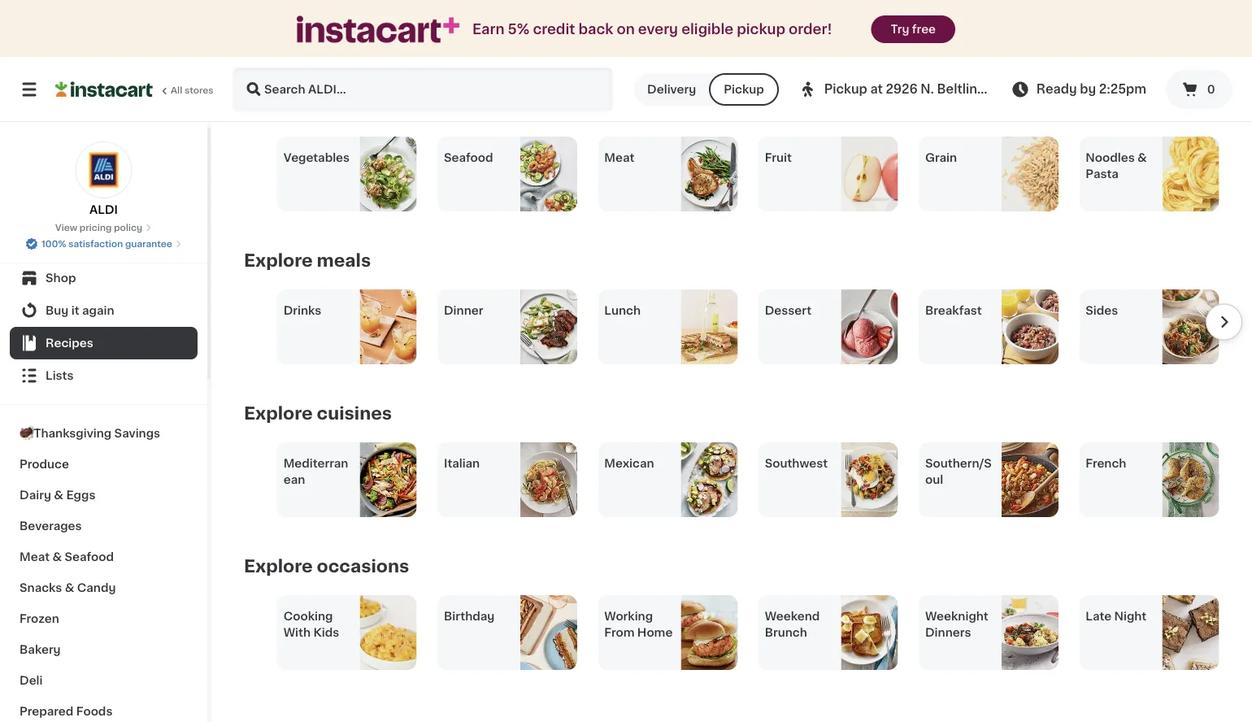 Task type: describe. For each thing, give the bounding box(es) containing it.
pasta
[[1086, 168, 1119, 180]]

🦃
[[20, 428, 31, 439]]

weeknight dinners
[[926, 611, 989, 639]]

buy it again
[[46, 305, 114, 316]]

by
[[1081, 83, 1097, 95]]

2926
[[886, 83, 918, 95]]

stores
[[185, 86, 214, 95]]

back
[[579, 22, 614, 36]]

it
[[71, 305, 79, 316]]

view pricing policy link
[[55, 221, 152, 234]]

& for dairy
[[54, 490, 63, 501]]

working from home link
[[598, 596, 738, 670]]

thanksgiving
[[34, 428, 112, 439]]

late
[[1086, 611, 1112, 622]]

meat for meat & seafood
[[20, 552, 50, 563]]

noodles & pasta link
[[1080, 137, 1220, 212]]

item carousel region for explore occasions
[[244, 596, 1243, 670]]

on
[[617, 22, 635, 36]]

guarantee
[[125, 240, 172, 249]]

meat link
[[598, 137, 738, 212]]

0 button
[[1167, 70, 1233, 109]]

explore occasions
[[244, 558, 409, 575]]

all stores
[[171, 86, 214, 95]]

beverages link
[[10, 511, 198, 542]]

view pricing policy
[[55, 223, 142, 232]]

delivery
[[648, 84, 697, 95]]

item carousel region for explore cuisines
[[244, 443, 1243, 517]]

mexican link
[[598, 443, 738, 517]]

explore for explore meals
[[244, 252, 313, 269]]

delivery button
[[635, 73, 710, 106]]

mediterran ean
[[284, 458, 348, 486]]

breakfast
[[926, 305, 983, 316]]

breakfast link
[[919, 290, 1059, 364]]

pickup button
[[710, 73, 779, 106]]

2:25pm
[[1100, 83, 1147, 95]]

dessert link
[[759, 290, 899, 364]]

explore for explore occasions
[[244, 558, 313, 575]]

aldi logo image
[[75, 142, 132, 199]]

satisfaction
[[68, 240, 123, 249]]

from
[[605, 627, 635, 639]]

noodles
[[1086, 152, 1136, 164]]

snacks & candy
[[20, 583, 116, 594]]

cuisines
[[317, 405, 392, 422]]

Search field
[[234, 68, 612, 111]]

vegetables
[[284, 152, 350, 164]]

shop link
[[10, 262, 198, 295]]

n.
[[921, 83, 935, 95]]

prepared foods link
[[10, 696, 198, 722]]

dessert
[[765, 305, 812, 316]]

ean
[[284, 474, 305, 486]]

recipes
[[46, 338, 93, 349]]

explore for explore main ingredients
[[244, 99, 313, 116]]

meat & seafood
[[20, 552, 114, 563]]

dairy & eggs link
[[10, 480, 198, 511]]

policy
[[114, 223, 142, 232]]

buy
[[46, 305, 69, 316]]

weekend brunch
[[765, 611, 820, 639]]

prepared foods
[[20, 706, 113, 718]]

dairy & eggs
[[20, 490, 96, 501]]

& for noodles
[[1138, 152, 1148, 164]]

5%
[[508, 22, 530, 36]]

french
[[1086, 458, 1127, 469]]

lunch link
[[598, 290, 738, 364]]

with
[[284, 627, 311, 639]]

mexican
[[605, 458, 655, 469]]

drinks
[[284, 305, 322, 316]]

southern/s oul
[[926, 458, 992, 486]]

aldi link
[[75, 142, 132, 218]]

view
[[55, 223, 77, 232]]

bakery link
[[10, 635, 198, 666]]

pickup for pickup
[[724, 84, 765, 95]]

vegetables link
[[277, 137, 417, 212]]

southwest
[[765, 458, 828, 469]]

noodles & pasta
[[1086, 152, 1148, 180]]

grain
[[926, 152, 958, 164]]

fruit
[[765, 152, 792, 164]]

cooking
[[284, 611, 333, 622]]

order!
[[789, 22, 833, 36]]

at
[[871, 83, 883, 95]]

recipes link
[[10, 327, 198, 360]]

ready by 2:25pm
[[1037, 83, 1147, 95]]

try free
[[891, 24, 937, 35]]



Task type: vqa. For each thing, say whether or not it's contained in the screenshot.


Task type: locate. For each thing, give the bounding box(es) containing it.
seafood down ingredients
[[444, 152, 493, 164]]

& down beverages
[[52, 552, 62, 563]]

grain link
[[919, 137, 1059, 212]]

explore left main
[[244, 99, 313, 116]]

french link
[[1080, 443, 1220, 517]]

pickup inside "pickup at 2926 n. beltline rd" popup button
[[825, 83, 868, 95]]

fruit link
[[759, 137, 899, 212]]

explore up drinks
[[244, 252, 313, 269]]

free
[[913, 24, 937, 35]]

item carousel region for explore main ingredients
[[244, 137, 1243, 212]]

snacks
[[20, 583, 62, 594]]

ingredients
[[365, 99, 469, 116]]

explore up the cooking
[[244, 558, 313, 575]]

express icon image
[[297, 16, 460, 43]]

all stores link
[[55, 67, 215, 112]]

0 vertical spatial meat
[[605, 152, 635, 164]]

0 horizontal spatial seafood
[[65, 552, 114, 563]]

lunch
[[605, 305, 641, 316]]

night
[[1115, 611, 1147, 622]]

item carousel region containing drinks
[[244, 290, 1243, 364]]

& right noodles
[[1138, 152, 1148, 164]]

earn 5% credit back on every eligible pickup order!
[[473, 22, 833, 36]]

pickup for pickup at 2926 n. beltline rd
[[825, 83, 868, 95]]

pickup
[[737, 22, 786, 36]]

1 explore from the top
[[244, 99, 313, 116]]

brunch
[[765, 627, 808, 639]]

working
[[605, 611, 653, 622]]

deli link
[[10, 666, 198, 696]]

3 explore from the top
[[244, 405, 313, 422]]

seafood link
[[438, 137, 578, 212]]

cooking with kids link
[[277, 596, 417, 670]]

pricing
[[80, 223, 112, 232]]

eggs
[[66, 490, 96, 501]]

& inside noodles & pasta
[[1138, 152, 1148, 164]]

birthday link
[[438, 596, 578, 670]]

100% satisfaction guarantee button
[[25, 234, 182, 251]]

credit
[[533, 22, 576, 36]]

item carousel region
[[244, 137, 1243, 212], [244, 290, 1243, 364], [244, 443, 1243, 517], [244, 596, 1243, 670]]

instacart logo image
[[55, 80, 153, 99]]

service type group
[[635, 73, 779, 106]]

lists link
[[10, 360, 198, 392]]

kids
[[314, 627, 339, 639]]

& left the "candy"
[[65, 583, 74, 594]]

1 horizontal spatial seafood
[[444, 152, 493, 164]]

sides
[[1086, 305, 1119, 316]]

item carousel region containing mediterran ean
[[244, 443, 1243, 517]]

& for meat
[[52, 552, 62, 563]]

4 explore from the top
[[244, 558, 313, 575]]

southern/s
[[926, 458, 992, 469]]

snacks & candy link
[[10, 573, 198, 604]]

0 vertical spatial seafood
[[444, 152, 493, 164]]

pickup inside pickup button
[[724, 84, 765, 95]]

italian
[[444, 458, 480, 469]]

beverages
[[20, 521, 82, 532]]

produce link
[[10, 449, 198, 480]]

main
[[317, 99, 361, 116]]

southwest link
[[759, 443, 899, 517]]

1 horizontal spatial pickup
[[825, 83, 868, 95]]

eligible
[[682, 22, 734, 36]]

&
[[1138, 152, 1148, 164], [54, 490, 63, 501], [52, 552, 62, 563], [65, 583, 74, 594]]

shop
[[46, 273, 76, 284]]

birthday
[[444, 611, 495, 622]]

frozen
[[20, 613, 59, 625]]

pickup at 2926 n. beltline rd button
[[799, 67, 1006, 112]]

1 horizontal spatial meat
[[605, 152, 635, 164]]

🦃 thanksgiving savings
[[20, 428, 160, 439]]

item carousel region containing vegetables
[[244, 137, 1243, 212]]

earn
[[473, 22, 505, 36]]

home
[[638, 627, 673, 639]]

working from home
[[605, 611, 673, 639]]

southern/s oul link
[[919, 443, 1059, 517]]

meals
[[317, 252, 371, 269]]

meat inside item carousel region
[[605, 152, 635, 164]]

dairy
[[20, 490, 51, 501]]

1 vertical spatial seafood
[[65, 552, 114, 563]]

drinks link
[[277, 290, 417, 364]]

seafood up the "candy"
[[65, 552, 114, 563]]

explore for explore cuisines
[[244, 405, 313, 422]]

sides link
[[1080, 290, 1220, 364]]

4 item carousel region from the top
[[244, 596, 1243, 670]]

0
[[1208, 84, 1216, 95]]

1 vertical spatial meat
[[20, 552, 50, 563]]

occasions
[[317, 558, 409, 575]]

pickup
[[825, 83, 868, 95], [724, 84, 765, 95]]

explore
[[244, 99, 313, 116], [244, 252, 313, 269], [244, 405, 313, 422], [244, 558, 313, 575]]

buy it again link
[[10, 295, 198, 327]]

pickup left at
[[825, 83, 868, 95]]

aldi
[[90, 204, 118, 216]]

pickup down pickup
[[724, 84, 765, 95]]

1 item carousel region from the top
[[244, 137, 1243, 212]]

pickup at 2926 n. beltline rd
[[825, 83, 1006, 95]]

beltline
[[938, 83, 986, 95]]

None search field
[[233, 67, 614, 112]]

item carousel region containing cooking with kids
[[244, 596, 1243, 670]]

explore up mediterran
[[244, 405, 313, 422]]

0 horizontal spatial pickup
[[724, 84, 765, 95]]

2 explore from the top
[[244, 252, 313, 269]]

lists
[[46, 370, 74, 382]]

produce
[[20, 459, 69, 470]]

dinners
[[926, 627, 972, 639]]

dinner link
[[438, 290, 578, 364]]

0 horizontal spatial meat
[[20, 552, 50, 563]]

meat for meat
[[605, 152, 635, 164]]

prepared
[[20, 706, 73, 718]]

100%
[[42, 240, 66, 249]]

candy
[[77, 583, 116, 594]]

& for snacks
[[65, 583, 74, 594]]

dinner
[[444, 305, 484, 316]]

mediterran ean link
[[277, 443, 417, 517]]

3 item carousel region from the top
[[244, 443, 1243, 517]]

ready by 2:25pm link
[[1011, 80, 1147, 99]]

weeknight
[[926, 611, 989, 622]]

oul
[[926, 474, 944, 486]]

deli
[[20, 675, 43, 687]]

& inside "link"
[[54, 490, 63, 501]]

2 item carousel region from the top
[[244, 290, 1243, 364]]

item carousel region for explore meals
[[244, 290, 1243, 364]]

meat & seafood link
[[10, 542, 198, 573]]

& left 'eggs'
[[54, 490, 63, 501]]



